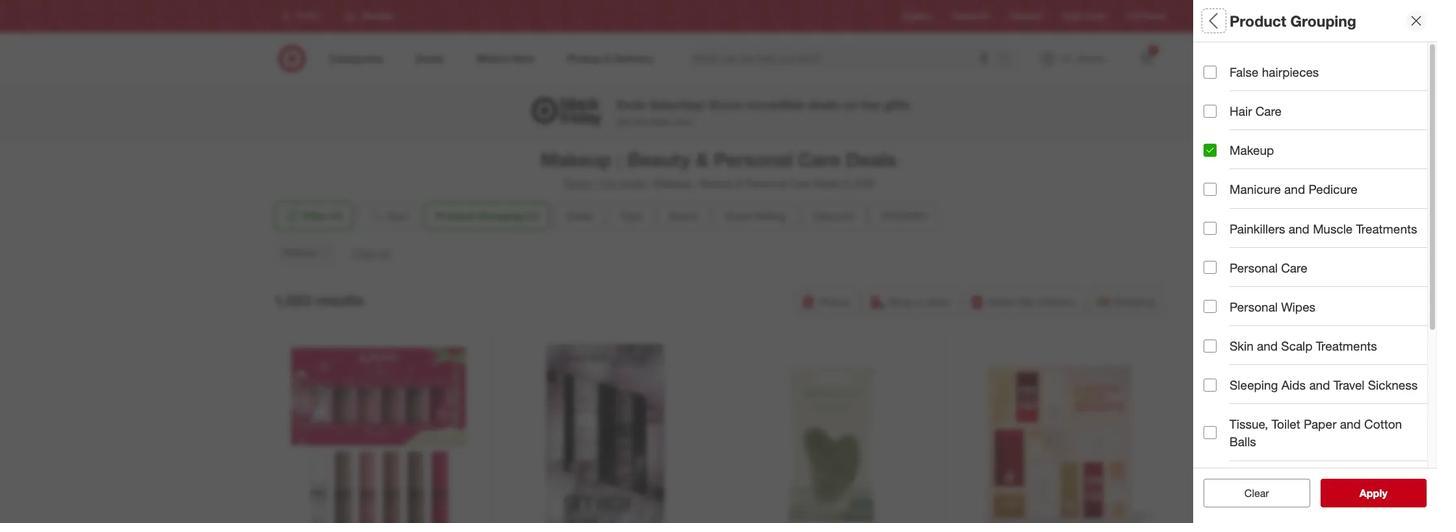 Task type: locate. For each thing, give the bounding box(es) containing it.
guest rating button inside all filters dialog
[[1204, 224, 1438, 270]]

product grouping dialog
[[1194, 0, 1438, 523]]

1 horizontal spatial guest rating
[[1204, 238, 1281, 253]]

0 vertical spatial type
[[1204, 147, 1232, 162]]

brand inside all filters dialog
[[1204, 192, 1240, 207]]

shipping
[[1114, 295, 1155, 308]]

1 horizontal spatial fpo/apo button
[[1204, 315, 1438, 361]]

0 vertical spatial guest rating
[[725, 209, 785, 222]]

fpo/apo
[[881, 209, 927, 222], [1204, 329, 1260, 344]]

0 horizontal spatial beauty
[[628, 148, 691, 171]]

manicure and pedicure
[[1230, 182, 1358, 197]]

false hairpieces
[[1230, 64, 1319, 79]]

type up manicure and pedicure checkbox
[[1204, 147, 1232, 162]]

Personal Wipes checkbox
[[1204, 300, 1217, 313]]

discount down (1,023)
[[813, 209, 854, 222]]

type button up pedicure
[[1204, 133, 1438, 179]]

day
[[1018, 295, 1036, 308]]

target
[[1062, 11, 1084, 21], [563, 177, 591, 190]]

skin
[[1230, 338, 1254, 353]]

deals button down product grouping
[[1204, 42, 1438, 88]]

results inside "button"
[[1368, 487, 1402, 500]]

deals left on
[[808, 97, 840, 112]]

clear button
[[1204, 479, 1310, 507]]

target left circle
[[1062, 11, 1084, 21]]

1 horizontal spatial target
[[1062, 11, 1084, 21]]

1 vertical spatial :
[[695, 177, 698, 190]]

1 vertical spatial deals
[[649, 116, 671, 127]]

1 horizontal spatial &
[[736, 177, 743, 190]]

discount
[[813, 209, 854, 222], [1204, 283, 1257, 298]]

makeup
[[1204, 113, 1237, 124], [1230, 143, 1274, 158], [541, 148, 612, 171], [654, 177, 692, 190], [284, 246, 316, 257]]

1 vertical spatial treatments
[[1317, 338, 1378, 353]]

makeup right "top deals" link
[[654, 177, 692, 190]]

product
[[1230, 11, 1287, 30], [1204, 97, 1251, 112], [435, 209, 475, 222]]

0 vertical spatial deals
[[808, 97, 840, 112]]

maybelline holiday gift set lash sensational sky high mascara & tinted primer - 2pc image
[[505, 344, 705, 523], [505, 344, 705, 523]]

clear inside button
[[1245, 487, 1270, 500]]

shipping button
[[1090, 287, 1164, 316]]

0 vertical spatial type button
[[1204, 133, 1438, 179]]

1 horizontal spatial :
[[695, 177, 698, 190]]

find
[[1127, 11, 1142, 21]]

12 days of beauty cosmetic gift set - 12ct image
[[958, 344, 1159, 523], [958, 344, 1159, 523]]

1 vertical spatial results
[[1368, 487, 1402, 500]]

0 vertical spatial product
[[1230, 11, 1287, 30]]

and right of
[[1310, 377, 1331, 392]]

0 horizontal spatial rating
[[755, 209, 785, 222]]

0 horizontal spatial discount button
[[802, 202, 865, 230]]

same
[[988, 295, 1015, 308]]

shop in store button
[[864, 287, 959, 316]]

1 horizontal spatial type
[[1204, 147, 1232, 162]]

deals up (1,023)
[[846, 148, 897, 171]]

makeup up target link
[[541, 148, 612, 171]]

1 horizontal spatial fpo/apo
[[1204, 329, 1260, 344]]

registry
[[903, 11, 932, 21]]

0 vertical spatial discount button
[[802, 202, 865, 230]]

0 horizontal spatial deals button
[[555, 202, 604, 230]]

product grouping (1)
[[435, 209, 538, 222]]

discount up personal wipes checkbox
[[1204, 283, 1257, 298]]

type down "top deals" link
[[620, 209, 642, 222]]

guest down the painkillers and muscle treatments option
[[1204, 238, 1239, 253]]

discount button inside all filters dialog
[[1204, 270, 1438, 315]]

makeup button
[[274, 238, 339, 267]]

and for pedicure
[[1285, 182, 1306, 197]]

paper
[[1304, 416, 1337, 431]]

product right sort
[[435, 209, 475, 222]]

/ right "top deals" link
[[648, 177, 652, 190]]

all
[[1204, 11, 1222, 30]]

Personal Care checkbox
[[1204, 261, 1217, 274]]

type button down "top deals" link
[[609, 202, 653, 230]]

1 horizontal spatial /
[[648, 177, 652, 190]]

0 vertical spatial brand
[[1204, 192, 1240, 207]]

Include out of stock checkbox
[[1204, 374, 1217, 387]]

hair
[[1230, 104, 1253, 118]]

grouping for product grouping (1)
[[478, 209, 524, 222]]

delivery
[[1039, 295, 1076, 308]]

1 vertical spatial target
[[563, 177, 591, 190]]

and for scalp
[[1257, 338, 1278, 353]]

results for 1,023 results
[[315, 291, 364, 309]]

in
[[916, 295, 924, 308]]

1 vertical spatial discount button
[[1204, 270, 1438, 315]]

and right skin
[[1257, 338, 1278, 353]]

guest rating down painkillers
[[1204, 238, 1281, 253]]

target left the top
[[563, 177, 591, 190]]

tissue, toilet paper and cotton balls
[[1230, 416, 1403, 449]]

redcard link
[[1010, 11, 1041, 22]]

product inside product grouping makeup
[[1204, 97, 1251, 112]]

clear all down balls
[[1238, 487, 1276, 500]]

0 vertical spatial rating
[[755, 209, 785, 222]]

type button inside all filters dialog
[[1204, 133, 1438, 179]]

1 horizontal spatial guest
[[1204, 238, 1239, 253]]

/
[[594, 177, 597, 190], [648, 177, 652, 190]]

0 vertical spatial all
[[380, 246, 390, 259]]

1 horizontal spatial results
[[1368, 487, 1402, 500]]

sickness
[[1369, 377, 1418, 392]]

product down false hairpieces checkbox
[[1204, 97, 1251, 112]]

clear all button down balls
[[1204, 479, 1310, 507]]

1 vertical spatial grouping
[[1254, 97, 1309, 112]]

0 vertical spatial deals button
[[1204, 42, 1438, 88]]

brand down the makeup : beauty & personal care deals target / top deals / makeup : beauty & personal care deals (1,023) at the top of the page
[[669, 209, 697, 222]]

1 (1) from the left
[[330, 209, 342, 222]]

What can we help you find? suggestions appear below search field
[[686, 44, 1002, 73]]

pickup
[[819, 295, 851, 308]]

grouping inside 'dialog'
[[1291, 11, 1357, 30]]

1,023 results
[[274, 291, 364, 309]]

toilet
[[1272, 416, 1301, 431]]

nyx professional makeup butter lip gloss vault cosmetic holiday gift set - 1.62 fl oz/6pc image
[[279, 344, 479, 523], [279, 344, 479, 523]]

on
[[843, 97, 858, 112]]

hairpieces
[[1262, 64, 1319, 79]]

grouping for product grouping
[[1291, 11, 1357, 30]]

0 vertical spatial results
[[315, 291, 364, 309]]

1 vertical spatial discount
[[1204, 283, 1257, 298]]

care
[[1256, 104, 1282, 118], [798, 148, 841, 171], [789, 177, 811, 190], [1282, 260, 1308, 275]]

rating inside all filters dialog
[[1242, 238, 1281, 253]]

weekly
[[953, 11, 978, 21]]

fpo/apo inside all filters dialog
[[1204, 329, 1260, 344]]

product right all
[[1230, 11, 1287, 30]]

1 horizontal spatial clear all button
[[1204, 479, 1310, 507]]

top
[[861, 97, 881, 112]]

1 vertical spatial type
[[620, 209, 642, 222]]

type inside all filters dialog
[[1204, 147, 1232, 162]]

grouping
[[1291, 11, 1357, 30], [1254, 97, 1309, 112], [478, 209, 524, 222]]

get
[[617, 116, 631, 127]]

scalp
[[1282, 338, 1313, 353]]

1 vertical spatial beauty
[[700, 177, 733, 190]]

2 / from the left
[[648, 177, 652, 190]]

tissue,
[[1230, 416, 1269, 431]]

2 vertical spatial product
[[435, 209, 475, 222]]

and right paper
[[1341, 416, 1361, 431]]

apply button
[[1321, 479, 1427, 507]]

store
[[927, 295, 950, 308]]

1 horizontal spatial type button
[[1204, 133, 1438, 179]]

1 vertical spatial clear all button
[[1204, 479, 1310, 507]]

0 horizontal spatial (1)
[[330, 209, 342, 222]]

rating
[[755, 209, 785, 222], [1242, 238, 1281, 253]]

product grouping
[[1230, 11, 1357, 30]]

(1,023)
[[843, 177, 875, 190]]

and for muscle
[[1289, 221, 1310, 236]]

1 horizontal spatial guest rating button
[[1204, 224, 1438, 270]]

deals left (1,023)
[[814, 177, 840, 190]]

treatments right muscle
[[1357, 221, 1418, 236]]

guest down the makeup : beauty & personal care deals target / top deals / makeup : beauty & personal care deals (1,023) at the top of the page
[[725, 209, 753, 222]]

0 horizontal spatial guest
[[725, 209, 753, 222]]

discount button down (1,023)
[[802, 202, 865, 230]]

results
[[315, 291, 364, 309], [1368, 487, 1402, 500]]

2 (1) from the left
[[526, 209, 538, 222]]

clear all inside 'button'
[[1238, 487, 1276, 500]]

(1) inside button
[[330, 209, 342, 222]]

product for product grouping (1)
[[435, 209, 475, 222]]

target inside the makeup : beauty & personal care deals target / top deals / makeup : beauty & personal care deals (1,023)
[[563, 177, 591, 190]]

grouping inside product grouping makeup
[[1254, 97, 1309, 112]]

guest rating
[[725, 209, 785, 222], [1204, 238, 1281, 253]]

deals button down target link
[[555, 202, 604, 230]]

ends
[[617, 97, 646, 112]]

discount button
[[802, 202, 865, 230], [1204, 270, 1438, 315]]

0 vertical spatial fpo/apo button
[[870, 202, 938, 230]]

sleeping
[[1230, 377, 1279, 392]]

and left pedicure
[[1285, 182, 1306, 197]]

deals
[[1204, 56, 1237, 71], [846, 148, 897, 171], [620, 177, 646, 190], [814, 177, 840, 190], [566, 209, 593, 222]]

pedicure
[[1309, 182, 1358, 197]]

1 horizontal spatial deals
[[808, 97, 840, 112]]

1 vertical spatial fpo/apo button
[[1204, 315, 1438, 361]]

clear
[[352, 246, 377, 259], [1238, 487, 1263, 500], [1245, 487, 1270, 500]]

deals right the
[[649, 116, 671, 127]]

fpo/apo button down (1,023)
[[870, 202, 938, 230]]

1 vertical spatial clear all
[[1238, 487, 1276, 500]]

1 vertical spatial rating
[[1242, 238, 1281, 253]]

Manicure and Pedicure checkbox
[[1204, 183, 1217, 196]]

clear all button down sort button
[[352, 246, 390, 261]]

0 horizontal spatial target
[[563, 177, 591, 190]]

0 vertical spatial target
[[1062, 11, 1084, 21]]

Makeup checkbox
[[1204, 144, 1217, 157]]

0 vertical spatial clear all
[[352, 246, 390, 259]]

product for product grouping makeup
[[1204, 97, 1251, 112]]

(1)
[[330, 209, 342, 222], [526, 209, 538, 222]]

treatments for painkillers and muscle treatments
[[1357, 221, 1418, 236]]

0 horizontal spatial /
[[594, 177, 597, 190]]

0 vertical spatial grouping
[[1291, 11, 1357, 30]]

discount button up skin and scalp treatments
[[1204, 270, 1438, 315]]

2 vertical spatial grouping
[[478, 209, 524, 222]]

clear inside all filters dialog
[[1238, 487, 1263, 500]]

1 horizontal spatial clear all
[[1238, 487, 1276, 500]]

brand up the painkillers and muscle treatments option
[[1204, 192, 1240, 207]]

Painkillers and Muscle Treatments checkbox
[[1204, 222, 1217, 235]]

makeup up makeup option
[[1204, 113, 1237, 124]]

product inside 'dialog'
[[1230, 11, 1287, 30]]

clear all down sort button
[[352, 246, 390, 259]]

1 horizontal spatial brand
[[1204, 192, 1240, 207]]

results right see
[[1368, 487, 1402, 500]]

ad
[[980, 11, 990, 21]]

0 horizontal spatial type button
[[609, 202, 653, 230]]

clear all for leftmost 'clear all' 'button'
[[352, 246, 390, 259]]

and left muscle
[[1289, 221, 1310, 236]]

ecotools jade gua sha beauty tool image
[[731, 344, 932, 523], [731, 344, 932, 523]]

and
[[1285, 182, 1306, 197], [1289, 221, 1310, 236], [1257, 338, 1278, 353], [1310, 377, 1331, 392], [1341, 416, 1361, 431]]

makeup up manicure
[[1230, 143, 1274, 158]]

/ left the top
[[594, 177, 597, 190]]

product for product grouping
[[1230, 11, 1287, 30]]

beauty
[[628, 148, 691, 171], [700, 177, 733, 190]]

now.
[[674, 116, 692, 127]]

0 vertical spatial &
[[696, 148, 709, 171]]

1 vertical spatial product
[[1204, 97, 1251, 112]]

aids
[[1282, 377, 1306, 392]]

0 horizontal spatial clear all
[[352, 246, 390, 259]]

makeup down filter (1) button
[[284, 246, 316, 257]]

0 horizontal spatial :
[[617, 148, 622, 171]]

0 horizontal spatial clear all button
[[352, 246, 390, 261]]

circle
[[1086, 11, 1106, 21]]

clear for leftmost 'clear all' 'button'
[[352, 246, 377, 259]]

1 horizontal spatial all
[[1266, 487, 1276, 500]]

Tissue, Toilet Paper and Cotton Balls checkbox
[[1204, 426, 1217, 439]]

and inside tissue, toilet paper and cotton balls
[[1341, 416, 1361, 431]]

0 horizontal spatial results
[[315, 291, 364, 309]]

see results button
[[1321, 479, 1427, 507]]

fpo/apo button down wipes
[[1204, 315, 1438, 361]]

0 horizontal spatial brand
[[669, 209, 697, 222]]

1 vertical spatial brand
[[669, 209, 697, 222]]

1 horizontal spatial rating
[[1242, 238, 1281, 253]]

1 vertical spatial guest rating
[[1204, 238, 1281, 253]]

1 horizontal spatial discount
[[1204, 283, 1257, 298]]

0 vertical spatial fpo/apo
[[881, 209, 927, 222]]

sort button
[[358, 202, 418, 230]]

muscle
[[1313, 221, 1353, 236]]

brand
[[1204, 192, 1240, 207], [669, 209, 697, 222]]

results right 1,023
[[315, 291, 364, 309]]

weekly ad
[[953, 11, 990, 21]]

&
[[696, 148, 709, 171], [736, 177, 743, 190]]

guest
[[725, 209, 753, 222], [1204, 238, 1239, 253]]

1 horizontal spatial discount button
[[1204, 270, 1438, 315]]

0 horizontal spatial discount
[[813, 209, 854, 222]]

product grouping makeup
[[1204, 97, 1309, 124]]

1 vertical spatial fpo/apo
[[1204, 329, 1260, 344]]

cotton
[[1365, 416, 1403, 431]]

redcard
[[1010, 11, 1041, 21]]

include out of stock
[[1230, 373, 1340, 388]]

1 horizontal spatial (1)
[[526, 209, 538, 222]]

out
[[1274, 373, 1292, 388]]

deals down all
[[1204, 56, 1237, 71]]

guest rating down the makeup : beauty & personal care deals target / top deals / makeup : beauty & personal care deals (1,023) at the top of the page
[[725, 209, 785, 222]]

deals button
[[1204, 42, 1438, 88], [555, 202, 604, 230]]

1 vertical spatial all
[[1266, 487, 1276, 500]]

1 vertical spatial guest
[[1204, 238, 1239, 253]]

0 horizontal spatial fpo/apo
[[881, 209, 927, 222]]

treatments up travel
[[1317, 338, 1378, 353]]

False hairpieces checkbox
[[1204, 65, 1217, 78]]

0 horizontal spatial type
[[620, 209, 642, 222]]

0 vertical spatial clear all button
[[352, 246, 390, 261]]

0 vertical spatial treatments
[[1357, 221, 1418, 236]]

discount inside all filters dialog
[[1204, 283, 1257, 298]]

same day delivery button
[[964, 287, 1085, 316]]

deals inside all filters dialog
[[1204, 56, 1237, 71]]

guest rating button
[[714, 202, 797, 230], [1204, 224, 1438, 270]]

painkillers
[[1230, 221, 1286, 236]]

treatments
[[1357, 221, 1418, 236], [1317, 338, 1378, 353]]



Task type: vqa. For each thing, say whether or not it's contained in the screenshot.
All
yes



Task type: describe. For each thing, give the bounding box(es) containing it.
1 vertical spatial deals button
[[555, 202, 604, 230]]

treatments for skin and scalp treatments
[[1317, 338, 1378, 353]]

guest rating inside all filters dialog
[[1204, 238, 1281, 253]]

registry link
[[903, 11, 932, 22]]

clear for 'clear all' 'button' within all filters dialog
[[1238, 487, 1263, 500]]

Hair Care checkbox
[[1204, 105, 1217, 118]]

0 horizontal spatial guest rating
[[725, 209, 785, 222]]

saturday!
[[650, 97, 706, 112]]

of
[[1295, 373, 1306, 388]]

sort
[[387, 209, 407, 222]]

weekly ad link
[[953, 11, 990, 22]]

all filters dialog
[[1194, 0, 1438, 523]]

0 vertical spatial :
[[617, 148, 622, 171]]

grouping for product grouping makeup
[[1254, 97, 1309, 112]]

makeup inside the product grouping 'dialog'
[[1230, 143, 1274, 158]]

0 vertical spatial guest
[[725, 209, 753, 222]]

manicure
[[1230, 182, 1281, 197]]

filters
[[1226, 11, 1267, 30]]

travel
[[1334, 377, 1365, 392]]

stock
[[1309, 373, 1340, 388]]

1 horizontal spatial beauty
[[700, 177, 733, 190]]

1 vertical spatial &
[[736, 177, 743, 190]]

deals down target link
[[566, 209, 593, 222]]

search button
[[993, 44, 1024, 75]]

1 / from the left
[[594, 177, 597, 190]]

score
[[709, 97, 743, 112]]

search
[[993, 53, 1024, 66]]

0 vertical spatial discount
[[813, 209, 854, 222]]

clear all button inside all filters dialog
[[1204, 479, 1310, 507]]

makeup : beauty & personal care deals target / top deals / makeup : beauty & personal care deals (1,023)
[[541, 148, 897, 190]]

sleeping aids and travel sickness
[[1230, 377, 1418, 392]]

pickup button
[[795, 287, 859, 316]]

painkillers and muscle treatments
[[1230, 221, 1418, 236]]

all inside dialog
[[1266, 487, 1276, 500]]

ends saturday! score incredible deals on top gifts get the deals now.
[[617, 97, 910, 127]]

target link
[[563, 177, 591, 190]]

Skin and Scalp Treatments checkbox
[[1204, 339, 1217, 352]]

apply
[[1360, 487, 1388, 500]]

target circle link
[[1062, 11, 1106, 22]]

filter
[[302, 209, 328, 222]]

results for see results
[[1368, 487, 1402, 500]]

skin and scalp treatments
[[1230, 338, 1378, 353]]

1
[[1152, 46, 1156, 54]]

shop
[[888, 295, 913, 308]]

balls
[[1230, 434, 1257, 449]]

1 vertical spatial type button
[[609, 202, 653, 230]]

the
[[634, 116, 647, 127]]

deals right the top
[[620, 177, 646, 190]]

top
[[600, 177, 617, 190]]

personal wipes
[[1230, 299, 1316, 314]]

see
[[1346, 487, 1365, 500]]

0 horizontal spatial all
[[380, 246, 390, 259]]

hair care
[[1230, 104, 1282, 118]]

target circle
[[1062, 11, 1106, 21]]

same day delivery
[[988, 295, 1076, 308]]

Sleeping Aids and Travel Sickness checkbox
[[1204, 378, 1217, 391]]

1 horizontal spatial brand button
[[1204, 179, 1438, 224]]

1 horizontal spatial deals button
[[1204, 42, 1438, 88]]

makeup inside button
[[284, 246, 316, 257]]

0 horizontal spatial &
[[696, 148, 709, 171]]

1 link
[[1133, 44, 1161, 73]]

makeup inside product grouping makeup
[[1204, 113, 1237, 124]]

personal care
[[1230, 260, 1308, 275]]

top deals link
[[600, 177, 646, 190]]

0 vertical spatial beauty
[[628, 148, 691, 171]]

see results
[[1346, 487, 1402, 500]]

gifts
[[884, 97, 910, 112]]

wipes
[[1282, 299, 1316, 314]]

1,023
[[274, 291, 311, 309]]

all filters
[[1204, 11, 1267, 30]]

clear all for 'clear all' 'button' within all filters dialog
[[1238, 487, 1276, 500]]

include
[[1230, 373, 1271, 388]]

guest inside all filters dialog
[[1204, 238, 1239, 253]]

filter (1)
[[302, 209, 342, 222]]

incredible
[[747, 97, 805, 112]]

stores
[[1144, 11, 1166, 21]]

false
[[1230, 64, 1259, 79]]

shop in store
[[888, 295, 950, 308]]

0 horizontal spatial guest rating button
[[714, 202, 797, 230]]

find stores link
[[1127, 11, 1166, 22]]

filter (1) button
[[274, 202, 353, 230]]

find stores
[[1127, 11, 1166, 21]]

0 horizontal spatial deals
[[649, 116, 671, 127]]

0 horizontal spatial fpo/apo button
[[870, 202, 938, 230]]

0 horizontal spatial brand button
[[658, 202, 708, 230]]



